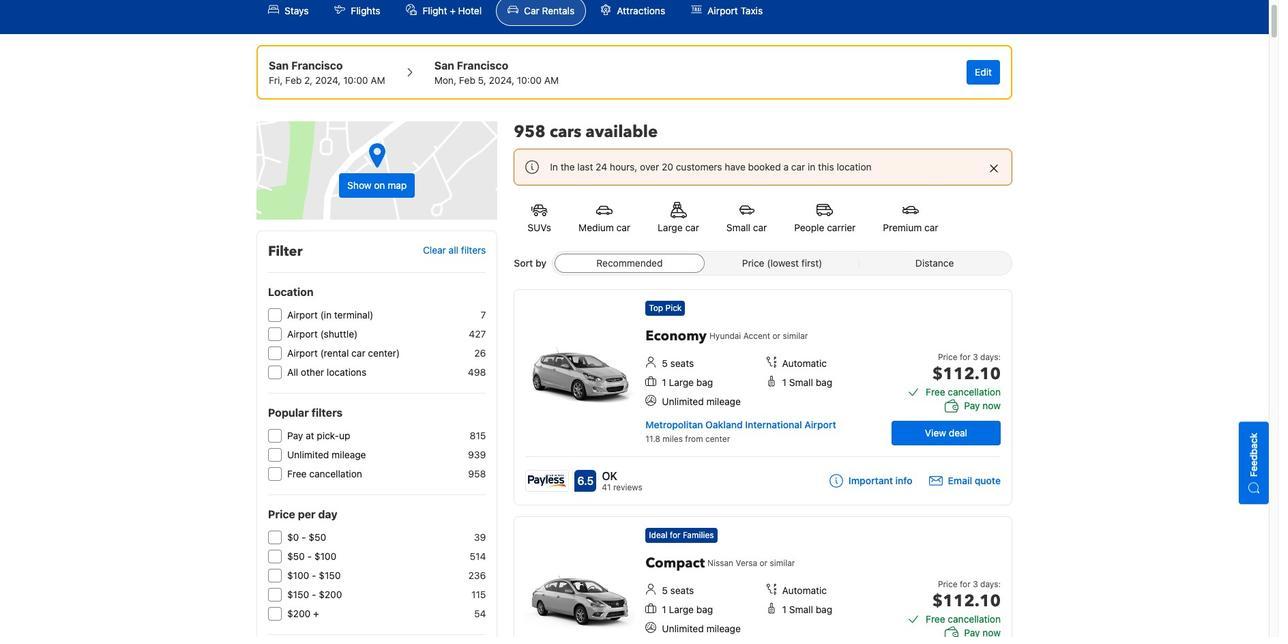 Task type: locate. For each thing, give the bounding box(es) containing it.
popular filters
[[268, 407, 343, 419]]

0 vertical spatial 5 seats
[[662, 358, 694, 369]]

0 vertical spatial price for 3 days: $112.10
[[933, 352, 1001, 386]]

price
[[742, 257, 765, 269], [938, 352, 958, 362], [268, 508, 295, 521], [938, 579, 958, 590]]

1 feb from the left
[[285, 74, 302, 86]]

stays
[[285, 5, 309, 16]]

unlimited for compact
[[662, 623, 704, 635]]

+
[[450, 5, 456, 16], [313, 608, 319, 620]]

premium car button
[[870, 194, 952, 243]]

0 vertical spatial 958
[[514, 121, 546, 143]]

10:00 inside san francisco fri, feb 2, 2024, 10:00 am
[[343, 74, 368, 86]]

1 horizontal spatial am
[[545, 74, 559, 86]]

0 vertical spatial 1 large bag
[[662, 377, 713, 388]]

free cancellation
[[926, 386, 1001, 398], [287, 468, 362, 480], [926, 614, 1001, 625]]

product card group
[[514, 289, 1013, 506], [514, 517, 1013, 637]]

filters right all
[[461, 244, 486, 256]]

10:00 for san francisco fri, feb 2, 2024, 10:00 am
[[343, 74, 368, 86]]

car up price (lowest first)
[[753, 222, 767, 233]]

large inside button
[[658, 222, 683, 233]]

seats down compact
[[671, 585, 694, 596]]

from
[[685, 434, 703, 444]]

1 vertical spatial for
[[670, 530, 681, 541]]

$50 down $0
[[287, 551, 305, 562]]

similar right versa
[[770, 558, 795, 569]]

large for economy
[[669, 377, 694, 388]]

sort by
[[514, 257, 547, 269]]

5 down economy at bottom right
[[662, 358, 668, 369]]

10:00 for san francisco mon, feb 5, 2024, 10:00 am
[[517, 74, 542, 86]]

car left small car
[[686, 222, 699, 233]]

unlimited down compact
[[662, 623, 704, 635]]

this
[[818, 161, 834, 173]]

1 horizontal spatial 958
[[514, 121, 546, 143]]

1 automatic from the top
[[783, 358, 827, 369]]

san inside san francisco fri, feb 2, 2024, 10:00 am
[[269, 59, 289, 72]]

unlimited mileage for economy
[[662, 396, 741, 407]]

reviews
[[613, 483, 643, 493]]

large down compact
[[669, 604, 694, 616]]

0 vertical spatial similar
[[783, 331, 808, 341]]

1 large bag down compact
[[662, 604, 713, 616]]

1 horizontal spatial $150
[[319, 570, 341, 581]]

$100 down $50 - $100
[[287, 570, 309, 581]]

+ inside skip to main content element
[[450, 5, 456, 16]]

airport up all
[[287, 347, 318, 359]]

2 1 small bag from the top
[[783, 604, 833, 616]]

san up fri,
[[269, 59, 289, 72]]

0 horizontal spatial am
[[371, 74, 385, 86]]

or inside "economy hyundai accent or similar"
[[773, 331, 781, 341]]

car for premium car
[[925, 222, 939, 233]]

francisco up the 5,
[[457, 59, 509, 72]]

1 vertical spatial automatic
[[783, 585, 827, 596]]

10:00 down drop-off location element
[[517, 74, 542, 86]]

airport inside skip to main content element
[[708, 5, 738, 16]]

flight
[[423, 5, 447, 16]]

1 large bag for economy
[[662, 377, 713, 388]]

sort
[[514, 257, 533, 269]]

5 seats
[[662, 358, 694, 369], [662, 585, 694, 596]]

1 horizontal spatial 2024,
[[489, 74, 515, 86]]

2 vertical spatial cancellation
[[948, 614, 1001, 625]]

francisco inside san francisco fri, feb 2, 2024, 10:00 am
[[291, 59, 343, 72]]

or right versa
[[760, 558, 768, 569]]

fri,
[[269, 74, 283, 86]]

am up the cars
[[545, 74, 559, 86]]

hours,
[[610, 161, 638, 173]]

important
[[849, 475, 893, 487]]

similar inside "economy hyundai accent or similar"
[[783, 331, 808, 341]]

airport inside metropolitan oakland international airport 11.8 miles from center
[[805, 419, 836, 431]]

am for san francisco mon, feb 5, 2024, 10:00 am
[[545, 74, 559, 86]]

0 vertical spatial $50
[[309, 532, 326, 543]]

1 1 small bag from the top
[[783, 377, 833, 388]]

2 vertical spatial mileage
[[707, 623, 741, 635]]

10:00 down 'pick-up location' element
[[343, 74, 368, 86]]

1 seats from the top
[[671, 358, 694, 369]]

0 vertical spatial cancellation
[[948, 386, 1001, 398]]

feb for san francisco mon, feb 5, 2024, 10:00 am
[[459, 74, 476, 86]]

1 vertical spatial small
[[789, 377, 813, 388]]

unlimited down at
[[287, 449, 329, 461]]

1 1 large bag from the top
[[662, 377, 713, 388]]

- down $0 - $50
[[308, 551, 312, 562]]

accent
[[744, 331, 771, 341]]

am inside san francisco mon, feb 5, 2024, 10:00 am
[[545, 74, 559, 86]]

1 horizontal spatial or
[[773, 331, 781, 341]]

bag
[[697, 377, 713, 388], [816, 377, 833, 388], [697, 604, 713, 616], [816, 604, 833, 616]]

1 vertical spatial or
[[760, 558, 768, 569]]

car right premium
[[925, 222, 939, 233]]

small
[[727, 222, 751, 233], [789, 377, 813, 388], [789, 604, 813, 616]]

2 vertical spatial free cancellation
[[926, 614, 1001, 625]]

958 for 958 cars available
[[514, 121, 546, 143]]

last
[[578, 161, 593, 173]]

1 small bag
[[783, 377, 833, 388], [783, 604, 833, 616]]

1 vertical spatial seats
[[671, 585, 694, 596]]

0 horizontal spatial $100
[[287, 570, 309, 581]]

1 san francisco group from the left
[[269, 57, 385, 87]]

0 vertical spatial +
[[450, 5, 456, 16]]

(rental
[[320, 347, 349, 359]]

1 vertical spatial pay
[[287, 430, 303, 442]]

1 5 from the top
[[662, 358, 668, 369]]

$0 - $50
[[287, 532, 326, 543]]

0 vertical spatial days:
[[981, 352, 1001, 362]]

mileage down nissan
[[707, 623, 741, 635]]

0 vertical spatial filters
[[461, 244, 486, 256]]

1 horizontal spatial pay
[[965, 400, 980, 412]]

1 horizontal spatial francisco
[[457, 59, 509, 72]]

2 seats from the top
[[671, 585, 694, 596]]

san for san francisco mon, feb 5, 2024, 10:00 am
[[435, 59, 455, 72]]

seats
[[671, 358, 694, 369], [671, 585, 694, 596]]

5 seats down economy at bottom right
[[662, 358, 694, 369]]

the
[[561, 161, 575, 173]]

sort by element
[[552, 251, 1013, 276]]

mileage down 'up'
[[332, 449, 366, 461]]

1 san from the left
[[269, 59, 289, 72]]

2 price for 3 days: $112.10 from the top
[[933, 579, 1001, 613]]

2 10:00 from the left
[[517, 74, 542, 86]]

1 vertical spatial 1 small bag
[[783, 604, 833, 616]]

0 vertical spatial or
[[773, 331, 781, 341]]

$50 - $100
[[287, 551, 337, 562]]

2 san from the left
[[435, 59, 455, 72]]

locations
[[327, 366, 367, 378]]

0 horizontal spatial feb
[[285, 74, 302, 86]]

1 vertical spatial 958
[[468, 468, 486, 480]]

2024, inside san francisco mon, feb 5, 2024, 10:00 am
[[489, 74, 515, 86]]

0 horizontal spatial 958
[[468, 468, 486, 480]]

pay left at
[[287, 430, 303, 442]]

0 horizontal spatial $200
[[287, 608, 311, 620]]

large up metropolitan
[[669, 377, 694, 388]]

airport right international
[[805, 419, 836, 431]]

5 seats for compact
[[662, 585, 694, 596]]

mileage for compact
[[707, 623, 741, 635]]

1 vertical spatial $50
[[287, 551, 305, 562]]

automatic
[[783, 358, 827, 369], [783, 585, 827, 596]]

email quote button
[[929, 474, 1001, 488]]

1 vertical spatial +
[[313, 608, 319, 620]]

$150 up $150 - $200
[[319, 570, 341, 581]]

1 am from the left
[[371, 74, 385, 86]]

per
[[298, 508, 316, 521]]

1 vertical spatial free
[[287, 468, 307, 480]]

0 horizontal spatial san francisco group
[[269, 57, 385, 87]]

0 vertical spatial small
[[727, 222, 751, 233]]

metropolitan
[[646, 419, 703, 431]]

1 10:00 from the left
[[343, 74, 368, 86]]

hyundai
[[710, 331, 741, 341]]

0 vertical spatial $150
[[319, 570, 341, 581]]

0 vertical spatial 3
[[973, 352, 978, 362]]

at
[[306, 430, 314, 442]]

or right the accent
[[773, 331, 781, 341]]

1 vertical spatial free cancellation
[[287, 468, 362, 480]]

people carrier button
[[781, 194, 870, 243]]

2024, inside san francisco fri, feb 2, 2024, 10:00 am
[[315, 74, 341, 86]]

0 vertical spatial unlimited
[[662, 396, 704, 407]]

2 feb from the left
[[459, 74, 476, 86]]

$200 +
[[287, 608, 319, 620]]

feb inside san francisco fri, feb 2, 2024, 10:00 am
[[285, 74, 302, 86]]

francisco up 2,
[[291, 59, 343, 72]]

2 francisco from the left
[[457, 59, 509, 72]]

0 horizontal spatial pay
[[287, 430, 303, 442]]

price for 3 days: $112.10
[[933, 352, 1001, 386], [933, 579, 1001, 613]]

2 vertical spatial unlimited mileage
[[662, 623, 741, 635]]

20
[[662, 161, 674, 173]]

$200 down $150 - $200
[[287, 608, 311, 620]]

price inside sort by element
[[742, 257, 765, 269]]

0 horizontal spatial filters
[[312, 407, 343, 419]]

filters up pick-
[[312, 407, 343, 419]]

0 vertical spatial mileage
[[707, 396, 741, 407]]

price per day
[[268, 508, 338, 521]]

francisco inside san francisco mon, feb 5, 2024, 10:00 am
[[457, 59, 509, 72]]

0 horizontal spatial $50
[[287, 551, 305, 562]]

2 5 seats from the top
[[662, 585, 694, 596]]

miles
[[663, 434, 683, 444]]

airport down airport (in terminal)
[[287, 328, 318, 340]]

5 seats down compact
[[662, 585, 694, 596]]

or for economy
[[773, 331, 781, 341]]

1 francisco from the left
[[291, 59, 343, 72]]

1 horizontal spatial feb
[[459, 74, 476, 86]]

958 for 958
[[468, 468, 486, 480]]

premium
[[883, 222, 922, 233]]

1 vertical spatial days:
[[981, 579, 1001, 590]]

0 horizontal spatial 10:00
[[343, 74, 368, 86]]

0 horizontal spatial +
[[313, 608, 319, 620]]

or for compact
[[760, 558, 768, 569]]

0 vertical spatial for
[[960, 352, 971, 362]]

top pick
[[649, 303, 682, 313]]

2 vertical spatial large
[[669, 604, 694, 616]]

view deal
[[925, 427, 968, 439]]

2 5 from the top
[[662, 585, 668, 596]]

1 horizontal spatial san francisco group
[[435, 57, 559, 87]]

1 horizontal spatial 10:00
[[517, 74, 542, 86]]

$50
[[309, 532, 326, 543], [287, 551, 305, 562]]

feb
[[285, 74, 302, 86], [459, 74, 476, 86]]

1 vertical spatial 5 seats
[[662, 585, 694, 596]]

26
[[475, 347, 486, 359]]

$200 down $100 - $150 at the bottom left of the page
[[319, 589, 342, 601]]

0 horizontal spatial francisco
[[291, 59, 343, 72]]

+ left hotel
[[450, 5, 456, 16]]

mileage up oakland
[[707, 396, 741, 407]]

0 horizontal spatial or
[[760, 558, 768, 569]]

1 large bag up metropolitan
[[662, 377, 713, 388]]

seats down economy at bottom right
[[671, 358, 694, 369]]

large
[[658, 222, 683, 233], [669, 377, 694, 388], [669, 604, 694, 616]]

0 horizontal spatial 2024,
[[315, 74, 341, 86]]

am inside san francisco fri, feb 2, 2024, 10:00 am
[[371, 74, 385, 86]]

0 vertical spatial unlimited mileage
[[662, 396, 741, 407]]

1 vertical spatial 1 large bag
[[662, 604, 713, 616]]

2024, for san francisco fri, feb 2, 2024, 10:00 am
[[315, 74, 341, 86]]

2 1 large bag from the top
[[662, 604, 713, 616]]

2 2024, from the left
[[489, 74, 515, 86]]

1 5 seats from the top
[[662, 358, 694, 369]]

feb inside san francisco mon, feb 5, 2024, 10:00 am
[[459, 74, 476, 86]]

large up recommended
[[658, 222, 683, 233]]

2 automatic from the top
[[783, 585, 827, 596]]

in the last 24 hours, over 20 customers have booked a car in this location
[[550, 161, 872, 173]]

0 vertical spatial 1 small bag
[[783, 377, 833, 388]]

supplied by payless image
[[526, 471, 569, 491]]

flight + hotel
[[423, 5, 482, 16]]

- down $100 - $150 at the bottom left of the page
[[312, 589, 316, 601]]

car for large car
[[686, 222, 699, 233]]

by
[[536, 257, 547, 269]]

0 vertical spatial large
[[658, 222, 683, 233]]

unlimited mileage up oakland
[[662, 396, 741, 407]]

san for san francisco fri, feb 2, 2024, 10:00 am
[[269, 59, 289, 72]]

2 $112.10 from the top
[[933, 590, 1001, 613]]

medium
[[579, 222, 614, 233]]

5 down compact
[[662, 585, 668, 596]]

0 vertical spatial $112.10
[[933, 363, 1001, 386]]

feb left the 5,
[[459, 74, 476, 86]]

or inside compact nissan versa or similar
[[760, 558, 768, 569]]

automatic for compact
[[783, 585, 827, 596]]

958 left the cars
[[514, 121, 546, 143]]

$50 up $50 - $100
[[309, 532, 326, 543]]

francisco for san francisco fri, feb 2, 2024, 10:00 am
[[291, 59, 343, 72]]

similar for compact
[[770, 558, 795, 569]]

unlimited mileage for compact
[[662, 623, 741, 635]]

- for $100
[[312, 570, 316, 581]]

1 vertical spatial large
[[669, 377, 694, 388]]

0 vertical spatial 5
[[662, 358, 668, 369]]

2 vertical spatial small
[[789, 604, 813, 616]]

958 down "939"
[[468, 468, 486, 480]]

2 am from the left
[[545, 74, 559, 86]]

unlimited
[[662, 396, 704, 407], [287, 449, 329, 461], [662, 623, 704, 635]]

rentals
[[542, 5, 575, 16]]

2 vertical spatial unlimited
[[662, 623, 704, 635]]

1 vertical spatial mileage
[[332, 449, 366, 461]]

cancellation
[[948, 386, 1001, 398], [309, 468, 362, 480], [948, 614, 1001, 625]]

in
[[808, 161, 816, 173]]

pick-up date element
[[269, 74, 385, 87]]

car right medium on the top
[[617, 222, 631, 233]]

2024, down drop-off location element
[[489, 74, 515, 86]]

5 seats for economy
[[662, 358, 694, 369]]

pay
[[965, 400, 980, 412], [287, 430, 303, 442]]

$150 up $200 +
[[287, 589, 309, 601]]

booked
[[748, 161, 781, 173]]

1 vertical spatial 3
[[973, 579, 978, 590]]

families
[[683, 530, 714, 541]]

0 vertical spatial automatic
[[783, 358, 827, 369]]

francisco for san francisco mon, feb 5, 2024, 10:00 am
[[457, 59, 509, 72]]

1 horizontal spatial $100
[[315, 551, 337, 562]]

seats for compact
[[671, 585, 694, 596]]

car right a
[[792, 161, 806, 173]]

2024,
[[315, 74, 341, 86], [489, 74, 515, 86]]

- right $0
[[302, 532, 306, 543]]

airport left taxis
[[708, 5, 738, 16]]

airport for airport (in terminal)
[[287, 309, 318, 321]]

pay left now on the bottom of page
[[965, 400, 980, 412]]

1 vertical spatial product card group
[[514, 517, 1013, 637]]

1 vertical spatial price for 3 days: $112.10
[[933, 579, 1001, 613]]

car
[[792, 161, 806, 173], [617, 222, 631, 233], [686, 222, 699, 233], [753, 222, 767, 233], [925, 222, 939, 233], [352, 347, 366, 359]]

514
[[470, 551, 486, 562]]

similar
[[783, 331, 808, 341], [770, 558, 795, 569]]

unlimited mileage down pick-
[[287, 449, 366, 461]]

$100 up $100 - $150 at the bottom left of the page
[[315, 551, 337, 562]]

similar right the accent
[[783, 331, 808, 341]]

1 horizontal spatial filters
[[461, 244, 486, 256]]

1 vertical spatial similar
[[770, 558, 795, 569]]

10:00 inside san francisco mon, feb 5, 2024, 10:00 am
[[517, 74, 542, 86]]

1 product card group from the top
[[514, 289, 1013, 506]]

ideal
[[649, 530, 668, 541]]

san inside san francisco mon, feb 5, 2024, 10:00 am
[[435, 59, 455, 72]]

feb left 2,
[[285, 74, 302, 86]]

ok 41 reviews
[[602, 470, 643, 493]]

0 horizontal spatial san
[[269, 59, 289, 72]]

2024, down 'pick-up location' element
[[315, 74, 341, 86]]

unlimited mileage down compact nissan versa or similar
[[662, 623, 741, 635]]

feb for san francisco fri, feb 2, 2024, 10:00 am
[[285, 74, 302, 86]]

san francisco group
[[269, 57, 385, 87], [435, 57, 559, 87]]

am down 'pick-up location' element
[[371, 74, 385, 86]]

unlimited up metropolitan
[[662, 396, 704, 407]]

unlimited mileage
[[662, 396, 741, 407], [287, 449, 366, 461], [662, 623, 741, 635]]

0 vertical spatial pay
[[965, 400, 980, 412]]

+ down $150 - $200
[[313, 608, 319, 620]]

1 vertical spatial 5
[[662, 585, 668, 596]]

view
[[925, 427, 947, 439]]

suvs
[[528, 222, 552, 233]]

1 horizontal spatial +
[[450, 5, 456, 16]]

flights
[[351, 5, 380, 16]]

search summary element
[[257, 45, 1013, 100]]

1 vertical spatial unlimited
[[287, 449, 329, 461]]

10:00
[[343, 74, 368, 86], [517, 74, 542, 86]]

7
[[481, 309, 486, 321]]

0 vertical spatial product card group
[[514, 289, 1013, 506]]

0 vertical spatial seats
[[671, 358, 694, 369]]

2024, for san francisco mon, feb 5, 2024, 10:00 am
[[489, 74, 515, 86]]

1 2024, from the left
[[315, 74, 341, 86]]

nissan
[[708, 558, 734, 569]]

0 vertical spatial $200
[[319, 589, 342, 601]]

1 vertical spatial $150
[[287, 589, 309, 601]]

1 horizontal spatial san
[[435, 59, 455, 72]]

1 vertical spatial $112.10
[[933, 590, 1001, 613]]

airport left (in
[[287, 309, 318, 321]]

mon,
[[435, 74, 457, 86]]

san up mon, at the top left of the page
[[435, 59, 455, 72]]

similar inside compact nissan versa or similar
[[770, 558, 795, 569]]

5 for compact
[[662, 585, 668, 596]]

location
[[268, 286, 314, 298]]

- up $150 - $200
[[312, 570, 316, 581]]

2 days: from the top
[[981, 579, 1001, 590]]



Task type: vqa. For each thing, say whether or not it's contained in the screenshot.
the topmost the pick-
no



Task type: describe. For each thing, give the bounding box(es) containing it.
pick-
[[317, 430, 339, 442]]

medium car button
[[565, 194, 644, 243]]

metropolitan oakland international airport 11.8 miles from center
[[646, 419, 836, 444]]

other
[[301, 366, 324, 378]]

compact nissan versa or similar
[[646, 554, 795, 573]]

map
[[388, 179, 407, 191]]

economy hyundai accent or similar
[[646, 327, 808, 345]]

people
[[795, 222, 825, 233]]

pay for pay now
[[965, 400, 980, 412]]

economy
[[646, 327, 707, 345]]

large car button
[[644, 194, 713, 243]]

large for compact
[[669, 604, 694, 616]]

terminal)
[[334, 309, 374, 321]]

skip to main content element
[[0, 0, 1269, 34]]

airport for airport (shuttle)
[[287, 328, 318, 340]]

all
[[287, 366, 298, 378]]

0 vertical spatial free
[[926, 386, 946, 398]]

feedback button
[[1239, 422, 1269, 504]]

oakland
[[706, 419, 743, 431]]

a
[[784, 161, 789, 173]]

24
[[596, 161, 608, 173]]

pick-up location element
[[269, 57, 385, 74]]

flight + hotel link
[[395, 0, 493, 26]]

have
[[725, 161, 746, 173]]

236
[[469, 570, 486, 581]]

$150 - $200
[[287, 589, 342, 601]]

5,
[[478, 74, 486, 86]]

airport taxis link
[[680, 0, 775, 26]]

2 vertical spatial free
[[926, 614, 946, 625]]

drop-off location element
[[435, 57, 559, 74]]

1 small bag for economy
[[783, 377, 833, 388]]

price (lowest first)
[[742, 257, 823, 269]]

498
[[468, 366, 486, 378]]

1 horizontal spatial $200
[[319, 589, 342, 601]]

+ for flight
[[450, 5, 456, 16]]

1 price for 3 days: $112.10 from the top
[[933, 352, 1001, 386]]

airport for airport taxis
[[708, 5, 738, 16]]

hotel
[[458, 5, 482, 16]]

distance
[[916, 257, 954, 269]]

815
[[470, 430, 486, 442]]

automatic for economy
[[783, 358, 827, 369]]

(in
[[320, 309, 332, 321]]

small car button
[[713, 194, 781, 243]]

0 vertical spatial $100
[[315, 551, 337, 562]]

customer rating 6.5 ok element
[[602, 468, 643, 485]]

similar for economy
[[783, 331, 808, 341]]

important info
[[849, 475, 913, 487]]

recommended
[[597, 257, 663, 269]]

+ for $200
[[313, 608, 319, 620]]

0 vertical spatial free cancellation
[[926, 386, 1001, 398]]

on
[[374, 179, 385, 191]]

seats for economy
[[671, 358, 694, 369]]

2,
[[304, 74, 313, 86]]

1 small bag for compact
[[783, 604, 833, 616]]

1 vertical spatial $200
[[287, 608, 311, 620]]

ok
[[602, 470, 618, 483]]

small inside small car button
[[727, 222, 751, 233]]

car rentals link
[[496, 0, 586, 26]]

pay at pick-up
[[287, 430, 350, 442]]

(shuttle)
[[320, 328, 358, 340]]

airport for airport (rental car center)
[[287, 347, 318, 359]]

filters inside button
[[461, 244, 486, 256]]

6.5 element
[[575, 470, 597, 492]]

mileage for economy
[[707, 396, 741, 407]]

compact
[[646, 554, 705, 573]]

5 for economy
[[662, 358, 668, 369]]

car for small car
[[753, 222, 767, 233]]

car rentals
[[524, 5, 575, 16]]

- for $50
[[308, 551, 312, 562]]

1 vertical spatial unlimited mileage
[[287, 449, 366, 461]]

large car
[[658, 222, 699, 233]]

939
[[468, 449, 486, 461]]

small for economy
[[789, 377, 813, 388]]

taxis
[[741, 5, 763, 16]]

1 horizontal spatial $50
[[309, 532, 326, 543]]

1 large bag for compact
[[662, 604, 713, 616]]

attractions link
[[589, 0, 677, 26]]

2 san francisco group from the left
[[435, 57, 559, 87]]

airport (rental car center)
[[287, 347, 400, 359]]

car
[[524, 5, 540, 16]]

airport (in terminal)
[[287, 309, 374, 321]]

$0
[[287, 532, 299, 543]]

1 vertical spatial $100
[[287, 570, 309, 581]]

medium car
[[579, 222, 631, 233]]

all
[[449, 244, 459, 256]]

show on map button
[[257, 121, 498, 220]]

center
[[706, 434, 730, 444]]

427
[[469, 328, 486, 340]]

email
[[948, 475, 973, 487]]

show
[[347, 179, 372, 191]]

1 days: from the top
[[981, 352, 1001, 362]]

1 $112.10 from the top
[[933, 363, 1001, 386]]

- for $150
[[312, 589, 316, 601]]

1 vertical spatial cancellation
[[309, 468, 362, 480]]

international
[[745, 419, 802, 431]]

pay for pay at pick-up
[[287, 430, 303, 442]]

metropolitan oakland international airport button
[[646, 419, 836, 431]]

premium car
[[883, 222, 939, 233]]

2 3 from the top
[[973, 579, 978, 590]]

958 cars available
[[514, 121, 658, 143]]

flights link
[[323, 0, 392, 26]]

view deal link
[[892, 421, 1001, 446]]

now
[[983, 400, 1001, 412]]

car up locations
[[352, 347, 366, 359]]

115
[[472, 589, 486, 601]]

all other locations
[[287, 366, 367, 378]]

54
[[474, 608, 486, 620]]

2 vertical spatial for
[[960, 579, 971, 590]]

0 horizontal spatial $150
[[287, 589, 309, 601]]

drop-off date element
[[435, 74, 559, 87]]

clear all filters
[[423, 244, 486, 256]]

over
[[640, 161, 659, 173]]

1 vertical spatial filters
[[312, 407, 343, 419]]

top
[[649, 303, 663, 313]]

car for medium car
[[617, 222, 631, 233]]

unlimited for economy
[[662, 396, 704, 407]]

1 3 from the top
[[973, 352, 978, 362]]

- for $0
[[302, 532, 306, 543]]

39
[[474, 532, 486, 543]]

email quote
[[948, 475, 1001, 487]]

2 product card group from the top
[[514, 517, 1013, 637]]

6.5
[[578, 475, 594, 487]]

location
[[837, 161, 872, 173]]

small car
[[727, 222, 767, 233]]

up
[[339, 430, 350, 442]]

airport (shuttle)
[[287, 328, 358, 340]]

small for compact
[[789, 604, 813, 616]]

am for san francisco fri, feb 2, 2024, 10:00 am
[[371, 74, 385, 86]]



